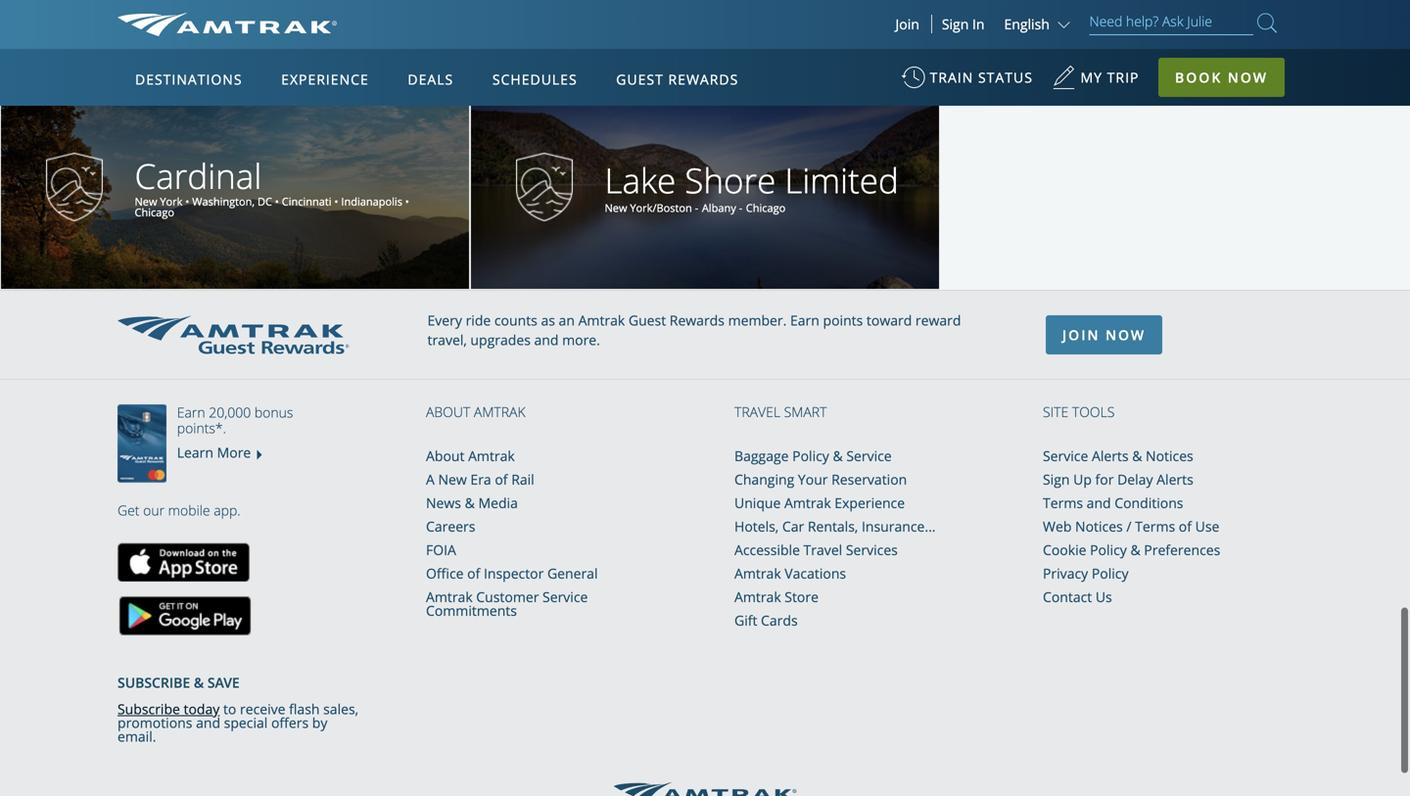 Task type: vqa. For each thing, say whether or not it's contained in the screenshot.
*Exception:
no



Task type: describe. For each thing, give the bounding box(es) containing it.
earn inside earn 20,000 bonus points*. learn more
[[177, 403, 205, 422]]

and inside every ride counts as an amtrak guest rewards member. earn points toward reward travel, upgrades and more.
[[534, 331, 559, 349]]

your
[[798, 470, 828, 489]]

Please enter your search item search field
[[1090, 10, 1254, 35]]

vermonter image
[[986, 0, 1043, 16]]

albany
[[702, 200, 736, 215]]

experience button
[[273, 52, 377, 107]]

sign in
[[942, 15, 985, 33]]

now
[[1228, 68, 1269, 87]]

destinations button
[[127, 52, 250, 107]]

guest rewards
[[616, 70, 739, 89]]

1 vertical spatial terms
[[1135, 517, 1176, 536]]

lake
[[605, 157, 676, 204]]

train status
[[930, 68, 1033, 87]]

travel inside baggage policy & service changing your reservation unique amtrak experience hotels, car rentals, insurance... accessible travel services amtrak vacations amtrak store gift cards
[[804, 541, 843, 559]]

destinations
[[135, 70, 242, 89]]

limited
[[785, 157, 899, 204]]

bonus
[[255, 403, 293, 422]]

regions map image
[[190, 164, 661, 438]]

amtrak up era
[[468, 447, 515, 465]]

amtrak down your at the right bottom of the page
[[785, 494, 831, 512]]

an
[[559, 311, 575, 330]]

media
[[479, 494, 518, 512]]

careers link
[[426, 517, 476, 536]]

2 • from the left
[[275, 194, 279, 209]]

store
[[785, 588, 819, 606]]

0 horizontal spatial sign
[[942, 15, 969, 33]]

service alerts & notices sign up for delay alerts terms and conditions web notices / terms of use cookie policy & preferences privacy policy contact us
[[1043, 447, 1221, 606]]

ride
[[466, 311, 491, 330]]

book now
[[1176, 68, 1269, 87]]

news
[[426, 494, 461, 512]]

office of inspector general link
[[426, 564, 598, 583]]

era
[[471, 470, 491, 489]]

cincinnati
[[282, 194, 332, 209]]

learn
[[177, 443, 214, 462]]

general
[[548, 564, 598, 583]]

0 horizontal spatial notices
[[1076, 517, 1123, 536]]

join now
[[1063, 326, 1146, 344]]

york inside 'cardinal new york • washington, dc • cincinnati • indianapolis • chicago'
[[160, 194, 183, 209]]

cards
[[761, 611, 798, 630]]

gift cards link
[[735, 611, 798, 630]]

english button
[[1005, 15, 1075, 33]]

tools
[[1073, 403, 1115, 421]]

washington, inside 'cardinal new york • washington, dc • cincinnati • indianapolis • chicago'
[[192, 194, 255, 209]]

special
[[224, 714, 268, 732]]

more
[[217, 443, 251, 462]]

careers
[[426, 517, 476, 536]]

0 vertical spatial notices
[[1146, 447, 1194, 465]]

foia link
[[426, 541, 456, 559]]

york/boston
[[630, 200, 692, 215]]

hotels, car rentals, insurance... link
[[735, 517, 936, 536]]

footer containing subscribe & save
[[118, 636, 367, 746]]

book
[[1176, 68, 1223, 87]]

baggage policy & service changing your reservation unique amtrak experience hotels, car rentals, insurance... accessible travel services amtrak vacations amtrak store gift cards
[[735, 447, 936, 630]]

amtrak up gift cards 'link'
[[735, 588, 781, 606]]

search icon image
[[1258, 9, 1277, 36]]

guest inside popup button
[[616, 70, 664, 89]]

0 horizontal spatial amtrak image
[[118, 13, 337, 36]]

app.
[[214, 501, 241, 520]]

new right english
[[1075, 2, 1098, 16]]

privacy policy link
[[1043, 564, 1129, 583]]

& left 'save'
[[194, 674, 204, 692]]

book now button
[[1159, 58, 1285, 97]]

& up delay
[[1133, 447, 1143, 465]]

web notices / terms of use link
[[1043, 517, 1220, 536]]

my trip button
[[1053, 59, 1140, 107]]

trip
[[1108, 68, 1140, 87]]

news & media link
[[426, 494, 518, 512]]

cookie policy & preferences link
[[1043, 541, 1221, 559]]

4 • from the left
[[405, 194, 409, 209]]

a
[[426, 470, 435, 489]]

mobile
[[168, 501, 210, 520]]

commitments
[[426, 602, 517, 620]]

cookie
[[1043, 541, 1087, 559]]

amtrak guest rewards image
[[118, 316, 349, 354]]

sales,
[[323, 700, 359, 719]]

offers
[[271, 714, 309, 732]]

chicago inside lake shore limited new york/boston albany chicago
[[746, 200, 786, 215]]

cardinal new york • washington, dc • cincinnati • indianapolis • chicago
[[135, 152, 409, 219]]

lake shore limited new york/boston albany chicago
[[605, 157, 899, 215]]

join button
[[884, 15, 932, 33]]

amtrak guest rewards preferred mastercard image
[[118, 405, 176, 483]]

reservation
[[832, 470, 907, 489]]

baggage policy & service link
[[735, 447, 892, 465]]

more.
[[562, 331, 600, 349]]

amtrak up about amtrak 'link'
[[474, 403, 526, 421]]

policy inside baggage policy & service changing your reservation unique amtrak experience hotels, car rentals, insurance... accessible travel services amtrak vacations amtrak store gift cards
[[793, 447, 830, 465]]

subscribe
[[118, 674, 190, 692]]

reward
[[916, 311, 961, 330]]

and inside service alerts & notices sign up for delay alerts terms and conditions web notices / terms of use cookie policy & preferences privacy policy contact us
[[1087, 494, 1111, 512]]

smart
[[784, 403, 827, 421]]

guest inside every ride counts as an amtrak guest rewards member. earn points toward reward travel, upgrades and more.
[[629, 311, 666, 330]]

hotels,
[[735, 517, 779, 536]]

new york washington, dc
[[1075, 2, 1213, 16]]

rewards inside every ride counts as an amtrak guest rewards member. earn points toward reward travel, upgrades and more.
[[670, 311, 725, 330]]

keystone service image
[[516, 0, 573, 16]]

site tools
[[1043, 403, 1115, 421]]

now
[[1106, 326, 1146, 344]]

my trip
[[1081, 68, 1140, 87]]

rewards inside popup button
[[669, 70, 739, 89]]

promotions
[[118, 714, 192, 732]]

save
[[207, 674, 240, 692]]

amtrak vacations link
[[735, 564, 846, 583]]

amtrak down office
[[426, 588, 473, 606]]

1 horizontal spatial dc
[[1198, 2, 1213, 16]]

chicago inside 'cardinal new york • washington, dc • cincinnati • indianapolis • chicago'
[[135, 205, 174, 219]]

1 vertical spatial policy
[[1090, 541, 1127, 559]]

train
[[930, 68, 974, 87]]

1 horizontal spatial of
[[495, 470, 508, 489]]

changing
[[735, 470, 795, 489]]

us
[[1096, 588, 1113, 606]]

foia
[[426, 541, 456, 559]]

amtrak store link
[[735, 588, 819, 606]]

about amtrak a new era of rail news & media careers foia office of inspector general amtrak customer service commitments
[[426, 447, 598, 620]]



Task type: locate. For each thing, give the bounding box(es) containing it.
subscribe
[[118, 700, 180, 719]]

and down as
[[534, 331, 559, 349]]

baggage
[[735, 447, 789, 465]]

&
[[833, 447, 843, 465], [1133, 447, 1143, 465], [465, 494, 475, 512], [1131, 541, 1141, 559], [194, 674, 204, 692]]

new right a on the left of page
[[438, 470, 467, 489]]

service down general
[[543, 588, 588, 606]]

policy up us
[[1092, 564, 1129, 583]]

notices up delay
[[1146, 447, 1194, 465]]

of
[[495, 470, 508, 489], [1179, 517, 1192, 536], [467, 564, 480, 583]]

amtrak inside every ride counts as an amtrak guest rewards member. earn points toward reward travel, upgrades and more.
[[579, 311, 625, 330]]

banner containing join
[[0, 0, 1411, 452]]

0 vertical spatial about
[[426, 403, 470, 421]]

1 about from the top
[[426, 403, 470, 421]]

new inside lake shore limited new york/boston albany chicago
[[605, 200, 627, 215]]

& down a new era of rail link
[[465, 494, 475, 512]]

new inside 'cardinal new york • washington, dc • cincinnati • indianapolis • chicago'
[[135, 194, 157, 209]]

1 horizontal spatial and
[[534, 331, 559, 349]]

2 horizontal spatial service
[[1043, 447, 1089, 465]]

chicago down cardinal
[[135, 205, 174, 219]]

terms up web
[[1043, 494, 1083, 512]]

dc left the "cincinnati"
[[258, 194, 272, 209]]

up
[[1074, 470, 1092, 489]]

1 horizontal spatial join
[[1063, 326, 1101, 344]]

service inside service alerts & notices sign up for delay alerts terms and conditions web notices / terms of use cookie policy & preferences privacy policy contact us
[[1043, 447, 1089, 465]]

cardinal
[[135, 152, 262, 199]]

1 horizontal spatial amtrak image
[[614, 783, 797, 796]]

1 vertical spatial join
[[1063, 326, 1101, 344]]

0 vertical spatial dc
[[1198, 2, 1213, 16]]

1 horizontal spatial notices
[[1146, 447, 1194, 465]]

0 vertical spatial earn
[[791, 311, 820, 330]]

1 vertical spatial experience
[[835, 494, 905, 512]]

footer
[[0, 290, 1411, 796], [118, 636, 367, 746]]

1 vertical spatial of
[[1179, 517, 1192, 536]]

1 vertical spatial sign
[[1043, 470, 1070, 489]]

get
[[118, 501, 140, 520]]

new left york/boston
[[605, 200, 627, 215]]

& inside baggage policy & service changing your reservation unique amtrak experience hotels, car rentals, insurance... accessible travel services amtrak vacations amtrak store gift cards
[[833, 447, 843, 465]]

0 vertical spatial guest
[[616, 70, 664, 89]]

None text field
[[598, 0, 920, 8], [1068, 0, 1390, 16], [598, 0, 920, 8], [1068, 0, 1390, 16]]

service inside about amtrak a new era of rail news & media careers foia office of inspector general amtrak customer service commitments
[[543, 588, 588, 606]]

sign up for delay alerts link
[[1043, 470, 1194, 489]]

1 vertical spatial travel
[[804, 541, 843, 559]]

english
[[1005, 15, 1050, 33]]

travel up baggage
[[735, 403, 781, 421]]

flash
[[289, 700, 320, 719]]

policy up your at the right bottom of the page
[[793, 447, 830, 465]]

1 horizontal spatial washington,
[[1133, 2, 1195, 16]]

guest rewards button
[[609, 52, 747, 107]]

amtrak
[[579, 311, 625, 330], [474, 403, 526, 421], [468, 447, 515, 465], [785, 494, 831, 512], [735, 564, 781, 583], [426, 588, 473, 606], [735, 588, 781, 606]]

of left use
[[1179, 517, 1192, 536]]

0 vertical spatial amtrak image
[[118, 13, 337, 36]]

1 horizontal spatial travel
[[804, 541, 843, 559]]

0 horizontal spatial of
[[467, 564, 480, 583]]

1 horizontal spatial sign
[[1043, 470, 1070, 489]]

about inside about amtrak a new era of rail news & media careers foia office of inspector general amtrak customer service commitments
[[426, 447, 465, 465]]

unique amtrak experience link
[[735, 494, 905, 512]]

1 vertical spatial about
[[426, 447, 465, 465]]

1 vertical spatial washington,
[[192, 194, 255, 209]]

amtrak up more.
[[579, 311, 625, 330]]

alerts up for
[[1092, 447, 1129, 465]]

rail
[[512, 470, 535, 489]]

and inside to receive flash sales, promotions and special offers by email.
[[196, 714, 220, 732]]

for
[[1096, 470, 1114, 489]]

service inside baggage policy & service changing your reservation unique amtrak experience hotels, car rentals, insurance... accessible travel services amtrak vacations amtrak store gift cards
[[847, 447, 892, 465]]

service up reservation
[[847, 447, 892, 465]]

dc inside 'cardinal new york • washington, dc • cincinnati • indianapolis • chicago'
[[258, 194, 272, 209]]

sign left in
[[942, 15, 969, 33]]

amtrak image
[[118, 13, 337, 36], [614, 783, 797, 796]]

amtrak down accessible
[[735, 564, 781, 583]]

upgrades
[[471, 331, 531, 349]]

inspector
[[484, 564, 544, 583]]

as
[[541, 311, 555, 330]]

washington, up book
[[1133, 2, 1195, 16]]

0 vertical spatial york
[[1100, 2, 1123, 16]]

about up a on the left of page
[[426, 447, 465, 465]]

travel,
[[428, 331, 467, 349]]

sign in button
[[942, 15, 985, 33]]

alerts
[[1092, 447, 1129, 465], [1157, 470, 1194, 489]]

2 about from the top
[[426, 447, 465, 465]]

1 vertical spatial and
[[1087, 494, 1111, 512]]

contact us link
[[1043, 588, 1113, 606]]

policy down / on the bottom
[[1090, 541, 1127, 559]]

0 vertical spatial join
[[896, 15, 920, 33]]

0 vertical spatial washington,
[[1133, 2, 1195, 16]]

0 vertical spatial sign
[[942, 15, 969, 33]]

washington, left the "cincinnati"
[[192, 194, 255, 209]]

2 vertical spatial and
[[196, 714, 220, 732]]

service up up
[[1043, 447, 1089, 465]]

•
[[185, 194, 190, 209], [275, 194, 279, 209], [334, 194, 339, 209], [405, 194, 409, 209]]

dc left the search icon
[[1198, 2, 1213, 16]]

policy
[[793, 447, 830, 465], [1090, 541, 1127, 559], [1092, 564, 1129, 583]]

1 horizontal spatial earn
[[791, 311, 820, 330]]

vacations
[[785, 564, 846, 583]]

subscribe today
[[118, 700, 220, 719]]

about amtrak link
[[426, 447, 515, 465]]

terms down conditions
[[1135, 517, 1176, 536]]

1 horizontal spatial chicago
[[746, 200, 786, 215]]

0 vertical spatial and
[[534, 331, 559, 349]]

1 vertical spatial rewards
[[670, 311, 725, 330]]

services
[[846, 541, 898, 559]]

washington,
[[1133, 2, 1195, 16], [192, 194, 255, 209]]

insurance...
[[862, 517, 936, 536]]

and left to
[[196, 714, 220, 732]]

by
[[312, 714, 328, 732]]

dc
[[1198, 2, 1213, 16], [258, 194, 272, 209]]

0 horizontal spatial york
[[160, 194, 183, 209]]

1 horizontal spatial alerts
[[1157, 470, 1194, 489]]

0 vertical spatial of
[[495, 470, 508, 489]]

travel up the vacations
[[804, 541, 843, 559]]

0 horizontal spatial terms
[[1043, 494, 1083, 512]]

contact
[[1043, 588, 1092, 606]]

1 vertical spatial earn
[[177, 403, 205, 422]]

0 horizontal spatial service
[[543, 588, 588, 606]]

schedules link
[[485, 49, 585, 106]]

sign inside service alerts & notices sign up for delay alerts terms and conditions web notices / terms of use cookie policy & preferences privacy policy contact us
[[1043, 470, 1070, 489]]

join for join now
[[1063, 326, 1101, 344]]

delay
[[1118, 470, 1154, 489]]

banner
[[0, 0, 1411, 452]]

2 vertical spatial of
[[467, 564, 480, 583]]

guest
[[616, 70, 664, 89], [629, 311, 666, 330]]

1 horizontal spatial service
[[847, 447, 892, 465]]

subscribe & save
[[118, 674, 240, 692]]

email.
[[118, 728, 156, 746]]

1 vertical spatial dc
[[258, 194, 272, 209]]

lake shore limited image
[[516, 153, 573, 221]]

0 vertical spatial alerts
[[1092, 447, 1129, 465]]

1 horizontal spatial experience
[[835, 494, 905, 512]]

rentals,
[[808, 517, 858, 536]]

privacy
[[1043, 564, 1089, 583]]

site
[[1043, 403, 1069, 421]]

web
[[1043, 517, 1072, 536]]

accessible travel services link
[[735, 541, 898, 559]]

earn inside every ride counts as an amtrak guest rewards member. earn points toward reward travel, upgrades and more.
[[791, 311, 820, 330]]

join now link
[[1046, 315, 1163, 355]]

0 horizontal spatial dc
[[258, 194, 272, 209]]

chicago right albany
[[746, 200, 786, 215]]

about up about amtrak 'link'
[[426, 403, 470, 421]]

2 horizontal spatial and
[[1087, 494, 1111, 512]]

earn 20,000 bonus points*. learn more
[[177, 403, 293, 462]]

1 horizontal spatial york
[[1100, 2, 1123, 16]]

unique
[[735, 494, 781, 512]]

& up changing your reservation link
[[833, 447, 843, 465]]

earn left points
[[791, 311, 820, 330]]

customer
[[476, 588, 539, 606]]

terms
[[1043, 494, 1083, 512], [1135, 517, 1176, 536]]

points
[[823, 311, 863, 330]]

application
[[190, 164, 661, 438]]

new
[[1075, 2, 1098, 16], [135, 194, 157, 209], [605, 200, 627, 215], [438, 470, 467, 489]]

use
[[1196, 517, 1220, 536]]

20,000
[[209, 403, 251, 422]]

alerts up conditions
[[1157, 470, 1194, 489]]

rewards
[[669, 70, 739, 89], [670, 311, 725, 330]]

today
[[184, 700, 220, 719]]

join left now on the right of page
[[1063, 326, 1101, 344]]

capitol limited image
[[46, 0, 103, 16]]

receive
[[240, 700, 286, 719]]

0 horizontal spatial experience
[[281, 70, 369, 89]]

of inside service alerts & notices sign up for delay alerts terms and conditions web notices / terms of use cookie policy & preferences privacy policy contact us
[[1179, 517, 1192, 536]]

0 vertical spatial policy
[[793, 447, 830, 465]]

travel
[[735, 403, 781, 421], [804, 541, 843, 559]]

1 vertical spatial guest
[[629, 311, 666, 330]]

0 horizontal spatial alerts
[[1092, 447, 1129, 465]]

join left sign in button
[[896, 15, 920, 33]]

deals button
[[400, 52, 462, 107]]

office
[[426, 564, 464, 583]]

cardinal image
[[46, 153, 103, 221]]

of right office
[[467, 564, 480, 583]]

None text field
[[128, 0, 450, 8], [128, 152, 450, 219], [598, 157, 920, 215], [128, 0, 450, 8], [128, 152, 450, 219], [598, 157, 920, 215]]

3 • from the left
[[334, 194, 339, 209]]

0 horizontal spatial chicago
[[135, 205, 174, 219]]

subscribe today link
[[118, 700, 220, 719]]

every ride counts as an amtrak guest rewards member. earn points toward reward travel, upgrades and more.
[[428, 311, 961, 349]]

a new era of rail link
[[426, 470, 535, 489]]

earn left 20,000
[[177, 403, 205, 422]]

about for about amtrak a new era of rail news & media careers foia office of inspector general amtrak customer service commitments
[[426, 447, 465, 465]]

0 vertical spatial experience
[[281, 70, 369, 89]]

experience inside popup button
[[281, 70, 369, 89]]

about amtrak
[[426, 403, 526, 421]]

& down "web notices / terms of use" link
[[1131, 541, 1141, 559]]

and
[[534, 331, 559, 349], [1087, 494, 1111, 512], [196, 714, 220, 732]]

new inside about amtrak a new era of rail news & media careers foia office of inspector general amtrak customer service commitments
[[438, 470, 467, 489]]

experience inside baggage policy & service changing your reservation unique amtrak experience hotels, car rentals, insurance... accessible travel services amtrak vacations amtrak store gift cards
[[835, 494, 905, 512]]

about for about amtrak
[[426, 403, 470, 421]]

1 horizontal spatial terms
[[1135, 517, 1176, 536]]

toward
[[867, 311, 912, 330]]

indianapolis
[[341, 194, 403, 209]]

sign left up
[[1043, 470, 1070, 489]]

footer containing every ride counts as an amtrak guest rewards member. earn points toward reward travel, upgrades and more.
[[0, 290, 1411, 796]]

0 horizontal spatial and
[[196, 714, 220, 732]]

new right cardinal image
[[135, 194, 157, 209]]

& inside about amtrak a new era of rail news & media careers foia office of inspector general amtrak customer service commitments
[[465, 494, 475, 512]]

notices down terms and conditions 'link'
[[1076, 517, 1123, 536]]

notices
[[1146, 447, 1194, 465], [1076, 517, 1123, 536]]

1 vertical spatial amtrak image
[[614, 783, 797, 796]]

1 vertical spatial york
[[160, 194, 183, 209]]

gift
[[735, 611, 758, 630]]

get our mobile app.
[[118, 501, 241, 520]]

0 horizontal spatial travel
[[735, 403, 781, 421]]

2 horizontal spatial of
[[1179, 517, 1192, 536]]

join for join
[[896, 15, 920, 33]]

and down for
[[1087, 494, 1111, 512]]

/
[[1127, 517, 1132, 536]]

0 horizontal spatial join
[[896, 15, 920, 33]]

points*.
[[177, 419, 226, 437]]

1 vertical spatial alerts
[[1157, 470, 1194, 489]]

2 vertical spatial policy
[[1092, 564, 1129, 583]]

status
[[979, 68, 1033, 87]]

0 vertical spatial travel
[[735, 403, 781, 421]]

1 vertical spatial notices
[[1076, 517, 1123, 536]]

0 vertical spatial terms
[[1043, 494, 1083, 512]]

1 • from the left
[[185, 194, 190, 209]]

0 vertical spatial rewards
[[669, 70, 739, 89]]

to
[[223, 700, 236, 719]]

join inside 'link'
[[1063, 326, 1101, 344]]

learn more link
[[177, 443, 251, 462]]

preferences
[[1144, 541, 1221, 559]]

of right era
[[495, 470, 508, 489]]

0 horizontal spatial washington,
[[192, 194, 255, 209]]

0 horizontal spatial earn
[[177, 403, 205, 422]]



